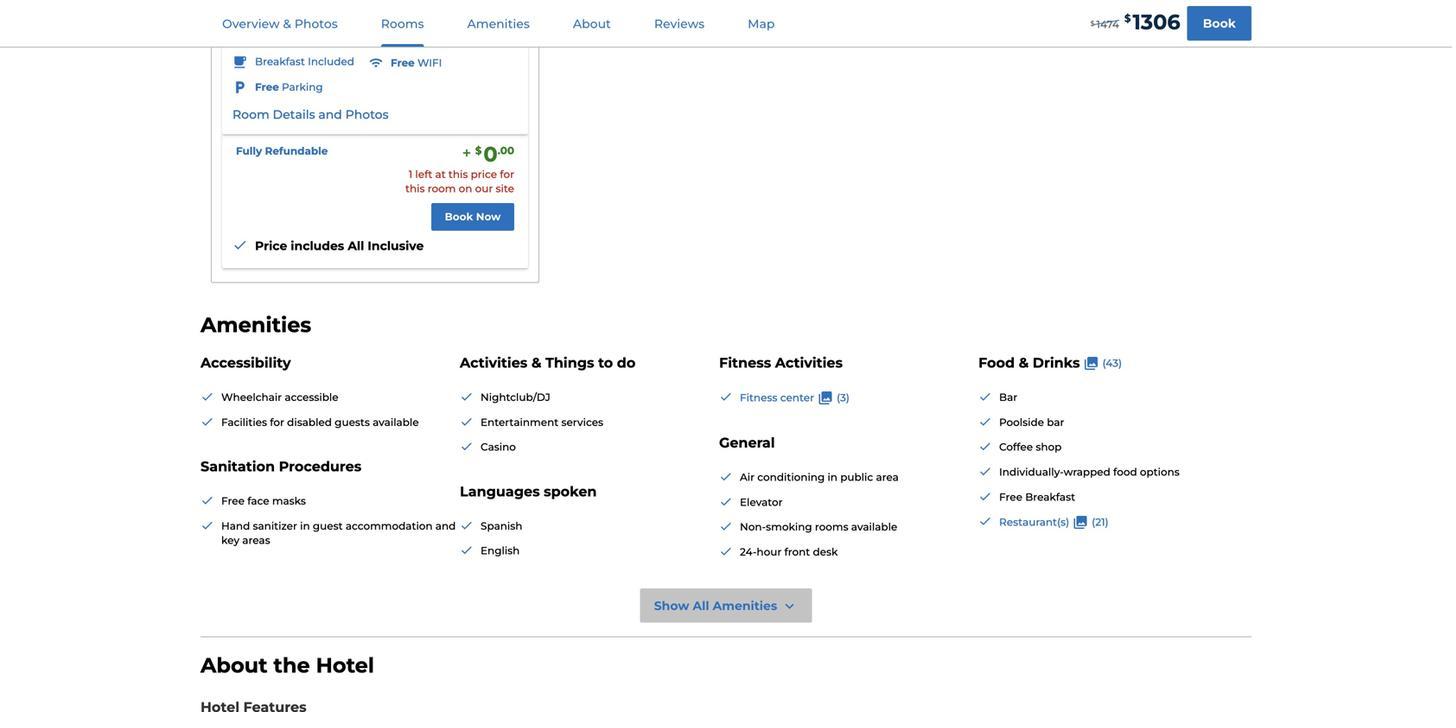 Task type: describe. For each thing, give the bounding box(es) containing it.
book now
[[445, 211, 501, 223]]

price includes all inclusive
[[255, 239, 424, 253]]

1 horizontal spatial to
[[598, 355, 613, 372]]

accessible
[[285, 391, 339, 404]]

details
[[273, 107, 315, 122]]

1 activities from the left
[[460, 355, 528, 372]]

accommodation
[[346, 520, 433, 533]]

book for book now
[[445, 211, 473, 223]]

courtyard
[[233, 11, 305, 28]]

guests
[[335, 416, 370, 429]]

and inside button
[[319, 107, 342, 122]]

rooms button
[[360, 1, 445, 47]]

$ 1474 $ 1306
[[1091, 10, 1181, 35]]

casino
[[481, 441, 516, 454]]

amenities inside "button"
[[713, 599, 778, 614]]

air conditioning in public area
[[740, 471, 899, 484]]

activities & things to do
[[460, 355, 636, 372]]

facilities
[[221, 416, 267, 429]]

book for book
[[1203, 16, 1236, 31]]

individually-wrapped food options
[[1000, 466, 1180, 479]]

$ 0 . 00
[[475, 142, 514, 167]]

.
[[498, 144, 500, 157]]

to inside courtyard view sleeps up to 2
[[288, 33, 299, 46]]

coffee
[[1000, 441, 1033, 454]]

24-hour front desk
[[740, 546, 838, 558]]

breakfast included
[[255, 55, 354, 68]]

amenities inside button
[[467, 16, 530, 31]]

wheelchair accessible
[[221, 391, 339, 404]]

drinks
[[1033, 355, 1080, 372]]

nightclub/dj
[[481, 391, 551, 404]]

00
[[500, 144, 514, 157]]

hour
[[757, 546, 782, 558]]

amenities button
[[447, 1, 551, 47]]

hand sanitizer in guest accommodation and key areas
[[221, 520, 456, 547]]

parking
[[282, 81, 323, 93]]

price
[[255, 239, 287, 253]]

free for free parking
[[255, 81, 279, 93]]

do
[[617, 355, 636, 372]]

book button
[[1188, 6, 1252, 41]]

english
[[481, 545, 520, 557]]

free face masks
[[221, 495, 306, 508]]

spoken
[[544, 483, 597, 500]]

the
[[274, 653, 310, 678]]

price
[[471, 168, 497, 181]]

public
[[841, 471, 874, 484]]

(3)
[[837, 392, 850, 404]]

map
[[748, 16, 775, 31]]

book now button
[[431, 203, 514, 231]]

shop
[[1036, 441, 1062, 454]]

elevator
[[740, 496, 783, 509]]

show
[[654, 599, 690, 614]]

reviews
[[654, 16, 705, 31]]

& for food
[[1019, 355, 1029, 372]]

non-smoking rooms available
[[740, 521, 898, 534]]

fully refundable
[[236, 145, 328, 157]]

about button
[[552, 1, 632, 47]]

sanitation
[[201, 458, 275, 475]]

0 horizontal spatial available
[[373, 416, 419, 429]]

rooms
[[815, 521, 849, 534]]

wifi
[[418, 57, 442, 69]]

1 left at this price for this room on our site
[[406, 168, 514, 195]]

$ for 00
[[475, 144, 482, 157]]

2 horizontal spatial $
[[1125, 12, 1131, 25]]

overview & photos
[[222, 16, 338, 31]]

options
[[1140, 466, 1180, 479]]

courtyard view sleeps up to 2
[[233, 11, 345, 46]]

entertainment
[[481, 416, 559, 429]]

0
[[484, 142, 498, 167]]

inclusive
[[368, 239, 424, 253]]

reviews button
[[634, 1, 726, 47]]

hand
[[221, 520, 250, 533]]

hotel
[[316, 653, 374, 678]]

for inside 1 left at this price for this room on our site
[[500, 168, 514, 181]]

accessibility
[[201, 355, 291, 372]]

up
[[271, 33, 285, 46]]

entertainment services
[[481, 416, 604, 429]]

1 vertical spatial for
[[270, 416, 284, 429]]

food
[[979, 355, 1015, 372]]

refundable
[[265, 145, 328, 157]]

individually-
[[1000, 466, 1064, 479]]

conditioning
[[758, 471, 825, 484]]

24-
[[740, 546, 757, 558]]



Task type: vqa. For each thing, say whether or not it's contained in the screenshot.
first Go to Image #3 from the bottom
no



Task type: locate. For each thing, give the bounding box(es) containing it.
breakfast down the up
[[255, 55, 305, 68]]

face
[[247, 495, 269, 508]]

free down individually-
[[1000, 491, 1023, 503]]

sleeps
[[233, 33, 268, 46]]

fitness
[[719, 355, 771, 372], [740, 392, 778, 404]]

and left spanish
[[436, 520, 456, 533]]

on
[[459, 183, 472, 195]]

languages
[[460, 483, 540, 500]]

for down wheelchair accessible
[[270, 416, 284, 429]]

1 vertical spatial book
[[445, 211, 473, 223]]

0 horizontal spatial amenities
[[201, 313, 311, 338]]

available
[[373, 416, 419, 429], [852, 521, 898, 534]]

0 vertical spatial to
[[288, 33, 299, 46]]

smoking
[[766, 521, 812, 534]]

masks
[[272, 495, 306, 508]]

2
[[302, 33, 308, 46]]

fitness center
[[740, 392, 815, 404]]

available right guests
[[373, 416, 419, 429]]

1 horizontal spatial amenities
[[467, 16, 530, 31]]

2 activities from the left
[[775, 355, 843, 372]]

includes
[[291, 239, 344, 253]]

activities
[[460, 355, 528, 372], [775, 355, 843, 372]]

spanish
[[481, 520, 523, 533]]

1 horizontal spatial available
[[852, 521, 898, 534]]

this up on
[[449, 168, 468, 181]]

book right "1306"
[[1203, 16, 1236, 31]]

1 horizontal spatial &
[[532, 355, 542, 372]]

overview & photos button
[[201, 1, 359, 47]]

now
[[476, 211, 501, 223]]

activities up center
[[775, 355, 843, 372]]

non-
[[740, 521, 766, 534]]

& for activities
[[532, 355, 542, 372]]

1 horizontal spatial $
[[1091, 19, 1095, 27]]

fitness left center
[[740, 392, 778, 404]]

0 horizontal spatial and
[[319, 107, 342, 122]]

wrapped
[[1064, 466, 1111, 479]]

fitness activities
[[719, 355, 843, 372]]

& inside "button"
[[283, 16, 291, 31]]

1474
[[1097, 18, 1120, 31]]

1 horizontal spatial for
[[500, 168, 514, 181]]

fully
[[236, 145, 262, 157]]

activities up nightclub/dj
[[460, 355, 528, 372]]

1 horizontal spatial in
[[828, 471, 838, 484]]

2 horizontal spatial &
[[1019, 355, 1029, 372]]

for
[[500, 168, 514, 181], [270, 416, 284, 429]]

this down 1
[[406, 183, 425, 195]]

amenities
[[467, 16, 530, 31], [201, 313, 311, 338], [713, 599, 778, 614]]

0 horizontal spatial to
[[288, 33, 299, 46]]

book down on
[[445, 211, 473, 223]]

free for free breakfast
[[1000, 491, 1023, 503]]

photos inside room details and photos button
[[346, 107, 389, 122]]

show all amenities
[[654, 599, 778, 614]]

$ left 1474
[[1091, 19, 1095, 27]]

1
[[409, 168, 413, 181]]

0 horizontal spatial book
[[445, 211, 473, 223]]

tab list containing overview & photos
[[201, 0, 797, 47]]

0 vertical spatial photos
[[295, 16, 338, 31]]

about
[[573, 16, 611, 31], [201, 653, 268, 678]]

photos
[[295, 16, 338, 31], [346, 107, 389, 122]]

fitness up fitness center
[[719, 355, 771, 372]]

breakfast up restaurant(s)
[[1026, 491, 1076, 503]]

0 horizontal spatial activities
[[460, 355, 528, 372]]

1 horizontal spatial book
[[1203, 16, 1236, 31]]

desk
[[813, 546, 838, 558]]

photos down the included
[[346, 107, 389, 122]]

in left guest
[[300, 520, 310, 533]]

and inside hand sanitizer in guest accommodation and key areas
[[436, 520, 456, 533]]

free left wifi
[[391, 57, 415, 69]]

area
[[876, 471, 899, 484]]

sanitation procedures
[[201, 458, 362, 475]]

0 horizontal spatial for
[[270, 416, 284, 429]]

1 vertical spatial this
[[406, 183, 425, 195]]

book
[[1203, 16, 1236, 31], [445, 211, 473, 223]]

center
[[781, 392, 815, 404]]

view
[[309, 11, 345, 28]]

facilities for disabled guests available
[[221, 416, 419, 429]]

things
[[546, 355, 594, 372]]

free for free wifi
[[391, 57, 415, 69]]

show all amenities button
[[640, 589, 812, 623]]

1 vertical spatial in
[[300, 520, 310, 533]]

$ right 1474
[[1125, 12, 1131, 25]]

coffee shop
[[1000, 441, 1062, 454]]

room
[[233, 107, 270, 122]]

1 vertical spatial to
[[598, 355, 613, 372]]

about for about
[[573, 16, 611, 31]]

in inside hand sanitizer in guest accommodation and key areas
[[300, 520, 310, 533]]

1 vertical spatial available
[[852, 521, 898, 534]]

0 horizontal spatial &
[[283, 16, 291, 31]]

site
[[496, 183, 514, 195]]

(43) button
[[1080, 356, 1122, 371]]

disabled
[[287, 416, 332, 429]]

& right the food
[[1019, 355, 1029, 372]]

and
[[319, 107, 342, 122], [436, 520, 456, 533]]

0 vertical spatial in
[[828, 471, 838, 484]]

1306
[[1133, 10, 1181, 35]]

(21)
[[1092, 516, 1109, 529]]

poolside
[[1000, 416, 1045, 429]]

$ for 1306
[[1091, 19, 1095, 27]]

all inside "button"
[[693, 599, 709, 614]]

air
[[740, 471, 755, 484]]

restaurant(s)
[[1000, 516, 1070, 529]]

0 horizontal spatial in
[[300, 520, 310, 533]]

areas
[[242, 534, 270, 547]]

0 vertical spatial fitness
[[719, 355, 771, 372]]

0 vertical spatial for
[[500, 168, 514, 181]]

rooms
[[381, 16, 424, 31]]

1 vertical spatial fitness
[[740, 392, 778, 404]]

all right 'show'
[[693, 599, 709, 614]]

at
[[435, 168, 446, 181]]

map button
[[727, 1, 796, 47]]

1 vertical spatial all
[[693, 599, 709, 614]]

& left things
[[532, 355, 542, 372]]

tab list
[[201, 0, 797, 47]]

1 vertical spatial photos
[[346, 107, 389, 122]]

free for free face masks
[[221, 495, 245, 508]]

and right details on the top
[[319, 107, 342, 122]]

photos inside "overview & photos" "button"
[[295, 16, 338, 31]]

included
[[308, 55, 354, 68]]

1 horizontal spatial and
[[436, 520, 456, 533]]

fitness for fitness activities
[[719, 355, 771, 372]]

to left do at left
[[598, 355, 613, 372]]

free up hand
[[221, 495, 245, 508]]

2 vertical spatial amenities
[[713, 599, 778, 614]]

to
[[288, 33, 299, 46], [598, 355, 613, 372]]

2 horizontal spatial amenities
[[713, 599, 778, 614]]

in left public
[[828, 471, 838, 484]]

1 horizontal spatial activities
[[775, 355, 843, 372]]

$ inside $ 0 . 00
[[475, 144, 482, 157]]

1 horizontal spatial all
[[693, 599, 709, 614]]

available right rooms
[[852, 521, 898, 534]]

0 vertical spatial about
[[573, 16, 611, 31]]

general
[[719, 435, 775, 451]]

photos up 2 at left top
[[295, 16, 338, 31]]

procedures
[[279, 458, 362, 475]]

0 vertical spatial all
[[348, 239, 364, 253]]

about inside button
[[573, 16, 611, 31]]

all right includes
[[348, 239, 364, 253]]

left
[[415, 168, 433, 181]]

in for public
[[828, 471, 838, 484]]

for up site
[[500, 168, 514, 181]]

& for overview
[[283, 16, 291, 31]]

0 horizontal spatial about
[[201, 653, 268, 678]]

1 vertical spatial and
[[436, 520, 456, 533]]

0 vertical spatial amenities
[[467, 16, 530, 31]]

breakfast
[[255, 55, 305, 68], [1026, 491, 1076, 503]]

food
[[1114, 466, 1138, 479]]

1 horizontal spatial this
[[449, 168, 468, 181]]

$ left 0 on the left top of page
[[475, 144, 482, 157]]

fitness for fitness center
[[740, 392, 778, 404]]

room details and photos
[[233, 107, 389, 122]]

0 horizontal spatial all
[[348, 239, 364, 253]]

0 horizontal spatial photos
[[295, 16, 338, 31]]

room
[[428, 183, 456, 195]]

0 horizontal spatial this
[[406, 183, 425, 195]]

1 vertical spatial amenities
[[201, 313, 311, 338]]

in for guest
[[300, 520, 310, 533]]

0 vertical spatial breakfast
[[255, 55, 305, 68]]

0 vertical spatial book
[[1203, 16, 1236, 31]]

free up "room"
[[255, 81, 279, 93]]

1 horizontal spatial photos
[[346, 107, 389, 122]]

key
[[221, 534, 240, 547]]

to left 2 at left top
[[288, 33, 299, 46]]

0 vertical spatial available
[[373, 416, 419, 429]]

room details and photos button
[[233, 106, 389, 123]]

this
[[449, 168, 468, 181], [406, 183, 425, 195]]

1 horizontal spatial breakfast
[[1026, 491, 1076, 503]]

guest
[[313, 520, 343, 533]]

1 vertical spatial about
[[201, 653, 268, 678]]

bar
[[1000, 391, 1018, 404]]

our
[[475, 183, 493, 195]]

0 vertical spatial this
[[449, 168, 468, 181]]

free parking
[[255, 81, 323, 93]]

0 horizontal spatial $
[[475, 144, 482, 157]]

food & drinks
[[979, 355, 1080, 372]]

1 horizontal spatial about
[[573, 16, 611, 31]]

& up the up
[[283, 16, 291, 31]]

about for about the hotel
[[201, 653, 268, 678]]

bar
[[1047, 416, 1065, 429]]

1 vertical spatial breakfast
[[1026, 491, 1076, 503]]

0 horizontal spatial breakfast
[[255, 55, 305, 68]]

0 vertical spatial and
[[319, 107, 342, 122]]



